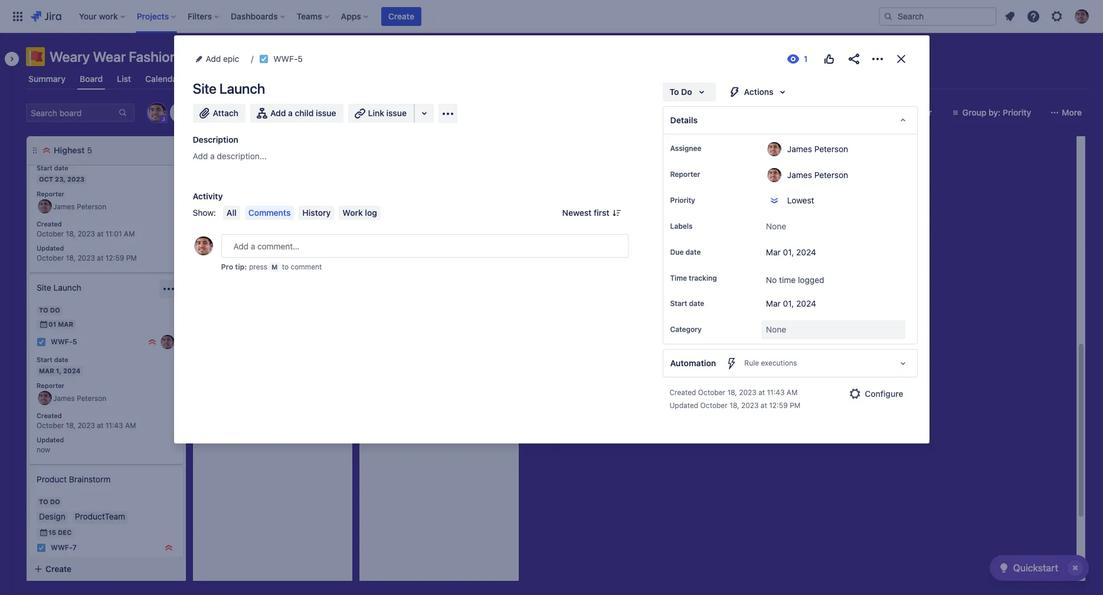 Task type: vqa. For each thing, say whether or not it's contained in the screenshot.
Refresh button
no



Task type: describe. For each thing, give the bounding box(es) containing it.
calendar
[[145, 74, 180, 84]]

1 horizontal spatial wwf-5 link
[[274, 52, 303, 66]]

wwf- for task icon
[[51, 146, 72, 155]]

updated for now
[[37, 437, 64, 444]]

wwf-3 link
[[51, 146, 77, 156]]

configure
[[865, 389, 904, 399]]

search image
[[884, 12, 893, 21]]

child
[[295, 108, 314, 118]]

forms link
[[240, 69, 269, 90]]

0 horizontal spatial wwf-5
[[51, 338, 77, 347]]

weary wear fashion
[[50, 48, 178, 65]]

am for created october 18, 2023 at 11:43 am updated october 18, 2023 at 12:59 pm
[[787, 389, 798, 398]]

18, for october 18, 2023 at 11:43 am
[[66, 422, 76, 431]]

18, for october 18, 2023 at 12:59 pm
[[66, 254, 76, 263]]

no
[[766, 275, 777, 285]]

automation
[[671, 359, 717, 369]]

a for child
[[288, 108, 293, 118]]

create inside primary element
[[388, 11, 415, 21]]

Search board text field
[[27, 105, 117, 121]]

profile image of james peterson image
[[194, 237, 213, 256]]

wwf-7
[[51, 544, 77, 553]]

11:43 for created october 18, 2023 at 11:43 am updated october 18, 2023 at 12:59 pm
[[767, 389, 785, 398]]

add epic
[[206, 54, 239, 64]]

logged
[[798, 275, 825, 285]]

01 mar
[[48, 321, 73, 328]]

site launch for description
[[193, 80, 265, 97]]

at for created october 18, 2023 at 11:43 am updated october 18, 2023 at 12:59 pm
[[759, 389, 765, 398]]

list link
[[115, 69, 134, 90]]

quickstart button
[[990, 556, 1090, 582]]

actions button
[[721, 83, 797, 102]]

12:59 inside updated october 18, 2023 at 12:59 pm
[[106, 254, 124, 263]]

18, for october 18, 2023 at 11:01 am
[[66, 230, 76, 239]]

site launch dialog
[[174, 35, 930, 444]]

0 vertical spatial task image
[[259, 54, 269, 64]]

labels pin to top. only you can see pinned fields. image
[[695, 222, 705, 231]]

29 november 2023 image
[[39, 128, 48, 138]]

assignee
[[671, 144, 702, 153]]

wwf-7 link
[[51, 544, 77, 554]]

wwf-3
[[51, 146, 77, 155]]

2024 for due date
[[797, 247, 817, 257]]

press
[[249, 263, 267, 272]]

october for october 18, 2023 at 11:01 am
[[37, 230, 64, 239]]

1 vertical spatial to do
[[39, 306, 60, 314]]

history
[[303, 208, 331, 218]]

0 vertical spatial highest image
[[42, 146, 51, 155]]

m
[[272, 263, 278, 271]]

actions
[[744, 87, 774, 97]]

start date inside site launch 'dialog'
[[671, 300, 705, 308]]

no time logged
[[766, 275, 825, 285]]

18, for updated
[[728, 389, 737, 398]]

created for created october 18, 2023 at 11:43 am
[[37, 412, 62, 420]]

1 vertical spatial do
[[50, 306, 60, 314]]

0 horizontal spatial create button
[[27, 559, 186, 580]]

work
[[343, 208, 363, 218]]

lowest
[[788, 195, 815, 206]]

task image
[[37, 146, 46, 155]]

link issue
[[368, 108, 407, 118]]

5 inside site launch 'dialog'
[[298, 54, 303, 64]]

wear
[[93, 48, 126, 65]]

attach
[[213, 108, 239, 118]]

newest first image
[[612, 208, 622, 218]]

priority
[[671, 196, 696, 205]]

1,
[[56, 367, 61, 375]]

15
[[48, 529, 56, 537]]

created october 18, 2023 at 11:43 am
[[37, 412, 136, 431]]

show:
[[193, 208, 216, 218]]

11:43 for created october 18, 2023 at 11:43 am
[[106, 422, 123, 431]]

2 vertical spatial do
[[50, 498, 60, 506]]

2 vertical spatial to do
[[39, 498, 60, 506]]

add people image
[[174, 106, 188, 120]]

highest 5
[[54, 145, 92, 155]]

wwf- for task image corresponding to site launch
[[51, 338, 72, 347]]

rule
[[745, 359, 759, 368]]

calendar link
[[143, 69, 183, 90]]

add a description...
[[193, 151, 267, 161]]

dismiss quickstart image
[[1067, 559, 1085, 578]]

do inside dropdown button
[[682, 87, 693, 97]]

product brainstorm
[[37, 475, 111, 485]]

pm inside created october 18, 2023 at 11:43 am updated october 18, 2023 at 12:59 pm
[[790, 402, 801, 411]]

highest
[[54, 145, 85, 155]]

1 horizontal spatial highest image
[[148, 338, 157, 347]]

medium image
[[208, 146, 218, 155]]

primary element
[[7, 0, 879, 33]]

01 march 2024 image
[[39, 320, 48, 330]]

first
[[594, 208, 610, 218]]

add epic button
[[193, 52, 243, 66]]

to
[[282, 263, 289, 272]]

details
[[671, 115, 698, 125]]

am for created october 18, 2023 at 11:43 am
[[125, 422, 136, 431]]

2024 inside start date mar 1, 2024
[[63, 367, 81, 375]]

vote options: no one has voted for this issue yet. image
[[822, 52, 836, 66]]

2 horizontal spatial highest image
[[164, 544, 174, 553]]

close image
[[894, 52, 909, 66]]

attach button
[[193, 104, 246, 123]]

add for add a description...
[[193, 151, 208, 161]]

created october 18, 2023 at 11:43 am updated october 18, 2023 at 12:59 pm
[[670, 389, 801, 411]]

reporter inside site launch 'dialog'
[[671, 170, 701, 179]]

timeline link
[[192, 69, 230, 90]]

2023 for created october 18, 2023 at 11:43 am
[[78, 422, 95, 431]]

start inside site launch 'dialog'
[[671, 300, 688, 308]]

james peterson up created october 18, 2023 at 11:01 am
[[53, 202, 106, 211]]

site for description
[[193, 80, 217, 97]]

add app image
[[441, 107, 455, 121]]

issue inside button
[[387, 108, 407, 118]]

due date
[[671, 248, 701, 257]]

james down 1,
[[53, 394, 75, 403]]

0
[[53, 562, 58, 572]]

configure link
[[842, 385, 911, 404]]

james peterson up lowest
[[788, 170, 849, 180]]

updated october 18, 2023 at 12:59 pm
[[37, 245, 137, 263]]

0 horizontal spatial 5
[[72, 338, 77, 347]]

2023 inside start date oct 23, 2023
[[67, 175, 85, 183]]

mar down no
[[766, 299, 781, 309]]

created for created october 18, 2023 at 11:43 am updated october 18, 2023 at 12:59 pm
[[670, 389, 697, 398]]

tracking
[[689, 274, 717, 283]]

Add a comment… field
[[221, 234, 629, 258]]

date inside start date mar 1, 2024
[[54, 356, 68, 364]]

1 none from the top
[[766, 221, 787, 231]]

29 november 2023 image
[[39, 128, 48, 138]]

time
[[780, 275, 796, 285]]

1 vertical spatial to
[[39, 306, 48, 314]]

create button inside primary element
[[381, 7, 422, 26]]

start inside start date oct 23, 2023
[[37, 164, 52, 172]]

updated now
[[37, 437, 64, 455]]

to do inside dropdown button
[[670, 87, 693, 97]]

1 vertical spatial wwf-5 link
[[51, 337, 77, 348]]

at for updated october 18, 2023 at 12:59 pm
[[97, 254, 104, 263]]

newest first button
[[556, 206, 629, 220]]

comments button
[[245, 206, 294, 220]]

work log button
[[339, 206, 381, 220]]

quickstart
[[1014, 563, 1059, 574]]

site launch for to do
[[37, 283, 81, 293]]

29 nov
[[48, 129, 74, 136]]

/
[[58, 562, 61, 572]]

medium
[[220, 145, 252, 155]]

newest
[[563, 208, 592, 218]]

activity
[[193, 191, 223, 201]]

01 march 2024 image
[[39, 320, 48, 330]]

medium 2
[[220, 145, 259, 155]]

time tracking pin to top. only you can see pinned fields. image
[[720, 274, 729, 283]]

create banner
[[0, 0, 1104, 33]]

date left due date pin to top. only you can see pinned fields. icon at the top of the page
[[686, 248, 701, 257]]

a for description...
[[210, 151, 215, 161]]

15 dec
[[48, 529, 72, 537]]

1 vertical spatial james peterson image
[[161, 335, 175, 350]]

7
[[72, 544, 77, 553]]

work log
[[343, 208, 377, 218]]

2024 for start date
[[797, 299, 817, 309]]

now
[[37, 446, 50, 455]]

2 none from the top
[[766, 325, 787, 335]]

weary
[[50, 48, 90, 65]]



Task type: locate. For each thing, give the bounding box(es) containing it.
description...
[[217, 151, 267, 161]]

james peterson image down card actions menu icon
[[161, 335, 175, 350]]

launch up 01 mar
[[53, 283, 81, 293]]

1 horizontal spatial 5
[[87, 145, 92, 155]]

time tracking
[[671, 274, 717, 283]]

1 horizontal spatial site
[[193, 80, 217, 97]]

james peterson image down add people image
[[161, 144, 175, 158]]

link web pages and more image
[[418, 106, 432, 120]]

0 horizontal spatial a
[[210, 151, 215, 161]]

0 horizontal spatial site launch
[[37, 283, 81, 293]]

1 vertical spatial create
[[45, 565, 72, 575]]

reporter down oct
[[37, 190, 64, 198]]

2023 inside created october 18, 2023 at 11:01 am
[[78, 230, 95, 239]]

2 vertical spatial task image
[[37, 544, 46, 553]]

0 horizontal spatial create
[[45, 565, 72, 575]]

01, down time on the right of the page
[[783, 299, 794, 309]]

1 vertical spatial created
[[670, 389, 697, 398]]

1 issue from the left
[[316, 108, 336, 118]]

2 vertical spatial to
[[39, 498, 48, 506]]

reporter down 1,
[[37, 382, 64, 390]]

0 horizontal spatial wwf-5 link
[[51, 337, 77, 348]]

at inside created october 18, 2023 at 11:43 am
[[97, 422, 104, 431]]

october inside created october 18, 2023 at 11:43 am
[[37, 422, 64, 431]]

updated for october
[[37, 245, 64, 252]]

issue right child
[[316, 108, 336, 118]]

task image down 01 march 2024 image
[[37, 338, 46, 347]]

at for created october 18, 2023 at 11:43 am
[[97, 422, 104, 431]]

11:43 inside created october 18, 2023 at 11:43 am updated october 18, 2023 at 12:59 pm
[[767, 389, 785, 398]]

0 horizontal spatial 11:43
[[106, 422, 123, 431]]

updated inside created october 18, 2023 at 11:43 am updated october 18, 2023 at 12:59 pm
[[670, 402, 699, 411]]

james peterson image left add people image
[[148, 103, 167, 122]]

task image down 15 december 2023 image
[[37, 544, 46, 553]]

date down time tracking
[[689, 300, 705, 308]]

1 horizontal spatial create button
[[381, 7, 422, 26]]

a down the description
[[210, 151, 215, 161]]

0 vertical spatial a
[[288, 108, 293, 118]]

james peterson up created october 18, 2023 at 11:43 am
[[53, 394, 106, 403]]

details element
[[663, 106, 918, 135]]

updated inside updated october 18, 2023 at 12:59 pm
[[37, 245, 64, 252]]

check image
[[997, 562, 1011, 576]]

at inside created october 18, 2023 at 11:01 am
[[97, 230, 104, 239]]

updated down created october 18, 2023 at 11:01 am
[[37, 245, 64, 252]]

start date oct 23, 2023
[[37, 164, 85, 183]]

actions image
[[871, 52, 885, 66]]

a inside button
[[288, 108, 293, 118]]

1 vertical spatial none
[[766, 325, 787, 335]]

menu bar containing all
[[221, 206, 383, 220]]

am inside created october 18, 2023 at 11:43 am
[[125, 422, 136, 431]]

18, inside created october 18, 2023 at 11:43 am
[[66, 422, 76, 431]]

1 vertical spatial 5
[[87, 145, 92, 155]]

18, inside updated october 18, 2023 at 12:59 pm
[[66, 254, 76, 263]]

mar 01, 2024 for due date
[[766, 247, 817, 257]]

start
[[37, 164, 52, 172], [671, 300, 688, 308], [37, 356, 52, 364], [37, 582, 52, 590]]

date
[[54, 164, 68, 172], [686, 248, 701, 257], [689, 300, 705, 308], [54, 356, 68, 364], [54, 582, 68, 590]]

01, up time on the right of the page
[[783, 247, 794, 257]]

start down wwf-7 link
[[37, 582, 52, 590]]

0 vertical spatial 5
[[298, 54, 303, 64]]

2023 for created october 18, 2023 at 11:01 am
[[78, 230, 95, 239]]

2024 down logged
[[797, 299, 817, 309]]

issue inside button
[[316, 108, 336, 118]]

tip:
[[235, 263, 247, 272]]

start up oct
[[37, 164, 52, 172]]

add for add epic
[[206, 54, 221, 64]]

1 vertical spatial reporter
[[37, 190, 64, 198]]

12:59
[[106, 254, 124, 263], [770, 402, 788, 411]]

to do up details
[[670, 87, 693, 97]]

add left child
[[270, 108, 286, 118]]

0 horizontal spatial 12:59
[[106, 254, 124, 263]]

james peterson down details element
[[788, 144, 849, 154]]

october for october 18, 2023 at 12:59 pm
[[37, 254, 64, 263]]

link issue button
[[348, 104, 415, 123]]

rule executions
[[745, 359, 797, 368]]

pm down automation element in the right bottom of the page
[[790, 402, 801, 411]]

15 december 2023 image
[[39, 529, 48, 538]]

to up details
[[670, 87, 679, 97]]

timeline
[[195, 74, 228, 84]]

time
[[671, 274, 687, 283]]

1 horizontal spatial pm
[[790, 402, 801, 411]]

mar inside start date mar 1, 2024
[[39, 367, 54, 375]]

0 vertical spatial site launch
[[193, 80, 265, 97]]

created down automation
[[670, 389, 697, 398]]

1 vertical spatial 11:43
[[106, 422, 123, 431]]

2 vertical spatial updated
[[37, 437, 64, 444]]

created up updated now
[[37, 412, 62, 420]]

0 vertical spatial created
[[37, 221, 62, 228]]

highest image
[[42, 146, 51, 155], [148, 338, 157, 347], [164, 544, 174, 553]]

1 vertical spatial add
[[270, 108, 286, 118]]

do up 01
[[50, 306, 60, 314]]

1 vertical spatial james peterson image
[[38, 200, 52, 214]]

0 vertical spatial start date
[[671, 300, 705, 308]]

mar 01, 2024 down time on the right of the page
[[766, 299, 817, 309]]

october for updated
[[699, 389, 726, 398]]

2 vertical spatial highest image
[[164, 544, 174, 553]]

0 horizontal spatial highest image
[[42, 146, 51, 155]]

am inside created october 18, 2023 at 11:43 am updated october 18, 2023 at 12:59 pm
[[787, 389, 798, 398]]

created october 18, 2023 at 11:01 am
[[37, 221, 135, 239]]

start date up category
[[671, 300, 705, 308]]

board
[[80, 74, 103, 84]]

none up no
[[766, 221, 787, 231]]

to do down product
[[39, 498, 60, 506]]

1 horizontal spatial a
[[288, 108, 293, 118]]

do up details
[[682, 87, 693, 97]]

12:59 down 11:01
[[106, 254, 124, 263]]

5 up add a child issue
[[298, 54, 303, 64]]

date down /
[[54, 582, 68, 590]]

at for created october 18, 2023 at 11:01 am
[[97, 230, 104, 239]]

category
[[671, 326, 702, 334]]

1 vertical spatial site launch
[[37, 283, 81, 293]]

1 horizontal spatial site launch
[[193, 80, 265, 97]]

0 horizontal spatial launch
[[53, 283, 81, 293]]

site up 01 march 2024 icon
[[37, 283, 51, 293]]

1 vertical spatial pm
[[790, 402, 801, 411]]

menu bar
[[221, 206, 383, 220]]

Search field
[[879, 7, 997, 26]]

task image up forms
[[259, 54, 269, 64]]

date up 23,
[[54, 164, 68, 172]]

11:01
[[106, 230, 122, 239]]

start date
[[671, 300, 705, 308], [37, 582, 68, 590]]

share image
[[847, 52, 861, 66]]

add a child issue
[[270, 108, 336, 118]]

1 vertical spatial highest image
[[148, 338, 157, 347]]

0 vertical spatial none
[[766, 221, 787, 231]]

comment
[[291, 263, 322, 272]]

2 mar 01, 2024 from the top
[[766, 299, 817, 309]]

2 issue from the left
[[387, 108, 407, 118]]

1 vertical spatial mar 01, 2024
[[766, 299, 817, 309]]

updated
[[37, 245, 64, 252], [670, 402, 699, 411], [37, 437, 64, 444]]

card actions menu image
[[162, 282, 176, 296]]

29
[[48, 129, 57, 136]]

james up lowest
[[788, 170, 813, 180]]

1 mar 01, 2024 from the top
[[766, 247, 817, 257]]

a left child
[[288, 108, 293, 118]]

add left epic
[[206, 54, 221, 64]]

created down oct
[[37, 221, 62, 228]]

2 vertical spatial 2024
[[63, 367, 81, 375]]

0 vertical spatial pm
[[126, 254, 137, 263]]

2 right 0
[[61, 562, 66, 572]]

1 vertical spatial site
[[37, 283, 51, 293]]

01
[[48, 321, 56, 328]]

11:43 down executions
[[767, 389, 785, 398]]

created for created october 18, 2023 at 11:01 am
[[37, 221, 62, 228]]

0 horizontal spatial start date
[[37, 582, 68, 590]]

do down product
[[50, 498, 60, 506]]

wwf-5 up add a child issue button
[[274, 54, 303, 64]]

18, inside created october 18, 2023 at 11:01 am
[[66, 230, 76, 239]]

1 vertical spatial start date
[[37, 582, 68, 590]]

wwf- inside wwf-7 link
[[51, 544, 72, 553]]

task image for product brainstorm
[[37, 544, 46, 553]]

labels
[[671, 222, 693, 231]]

to up 01 march 2024 icon
[[39, 306, 48, 314]]

1 vertical spatial create button
[[27, 559, 186, 580]]

0 vertical spatial to
[[670, 87, 679, 97]]

3
[[72, 146, 77, 155]]

12:59 inside created october 18, 2023 at 11:43 am updated october 18, 2023 at 12:59 pm
[[770, 402, 788, 411]]

2023
[[67, 175, 85, 183], [78, 230, 95, 239], [78, 254, 95, 263], [739, 389, 757, 398], [742, 402, 759, 411], [78, 422, 95, 431]]

start down 01 march 2024 image
[[37, 356, 52, 364]]

add for add a child issue
[[270, 108, 286, 118]]

0 vertical spatial to do
[[670, 87, 693, 97]]

nov
[[59, 129, 74, 136]]

wwf- inside wwf-3 link
[[51, 146, 72, 155]]

am for created october 18, 2023 at 11:01 am
[[124, 230, 135, 239]]

issue right link
[[387, 108, 407, 118]]

pm down created october 18, 2023 at 11:01 am
[[126, 254, 137, 263]]

reporter down assignee
[[671, 170, 701, 179]]

0 horizontal spatial james peterson image
[[38, 200, 52, 214]]

15 december 2023 image
[[39, 529, 48, 538]]

october inside created october 18, 2023 at 11:01 am
[[37, 230, 64, 239]]

1 vertical spatial 2024
[[797, 299, 817, 309]]

create
[[388, 11, 415, 21], [45, 565, 72, 575]]

launch inside 'dialog'
[[219, 80, 265, 97]]

1 horizontal spatial wwf-5
[[274, 54, 303, 64]]

james down 23,
[[53, 202, 75, 211]]

0 vertical spatial add
[[206, 54, 221, 64]]

wwf-5 down 01 mar
[[51, 338, 77, 347]]

oct
[[39, 175, 53, 183]]

2 vertical spatial james peterson image
[[38, 392, 52, 406]]

am inside created october 18, 2023 at 11:01 am
[[124, 230, 135, 239]]

0 vertical spatial 11:43
[[767, 389, 785, 398]]

add inside button
[[270, 108, 286, 118]]

jira image
[[31, 9, 61, 23], [31, 9, 61, 23]]

1 horizontal spatial 12:59
[[770, 402, 788, 411]]

01, for due date
[[783, 247, 794, 257]]

2023 for updated october 18, 2023 at 12:59 pm
[[78, 254, 95, 263]]

all button
[[223, 206, 240, 220]]

11:43 up brainstorm
[[106, 422, 123, 431]]

do
[[682, 87, 693, 97], [50, 306, 60, 314], [50, 498, 60, 506]]

brainstorm
[[69, 475, 111, 485]]

updated up now in the bottom of the page
[[37, 437, 64, 444]]

to down product
[[39, 498, 48, 506]]

menu bar inside site launch 'dialog'
[[221, 206, 383, 220]]

description
[[193, 135, 238, 145]]

01, for start date
[[783, 299, 794, 309]]

2023 inside updated october 18, 2023 at 12:59 pm
[[78, 254, 95, 263]]

site launch up 01 mar
[[37, 283, 81, 293]]

epic
[[223, 54, 239, 64]]

launch for to do
[[53, 283, 81, 293]]

0 vertical spatial launch
[[219, 80, 265, 97]]

1 01, from the top
[[783, 247, 794, 257]]

5 right 3
[[87, 145, 92, 155]]

launch up attach
[[219, 80, 265, 97]]

october for october 18, 2023 at 11:43 am
[[37, 422, 64, 431]]

23,
[[55, 175, 66, 183]]

wwf- for task image related to product brainstorm
[[51, 544, 72, 553]]

dec
[[58, 529, 72, 537]]

wwf-5 inside site launch 'dialog'
[[274, 54, 303, 64]]

2 vertical spatial am
[[125, 422, 136, 431]]

2 vertical spatial reporter
[[37, 382, 64, 390]]

link
[[368, 108, 384, 118]]

1 horizontal spatial james peterson image
[[161, 144, 175, 158]]

11:43
[[767, 389, 785, 398], [106, 422, 123, 431]]

0 vertical spatial reporter
[[671, 170, 701, 179]]

reporter
[[671, 170, 701, 179], [37, 190, 64, 198], [37, 382, 64, 390]]

0 vertical spatial 2024
[[797, 247, 817, 257]]

1 horizontal spatial launch
[[219, 80, 265, 97]]

due
[[671, 248, 684, 257]]

log
[[365, 208, 377, 218]]

2024 up logged
[[797, 247, 817, 257]]

created inside created october 18, 2023 at 11:43 am updated october 18, 2023 at 12:59 pm
[[670, 389, 697, 398]]

2 vertical spatial created
[[37, 412, 62, 420]]

0 vertical spatial create
[[388, 11, 415, 21]]

5
[[298, 54, 303, 64], [87, 145, 92, 155], [72, 338, 77, 347]]

2023 for created october 18, 2023 at 11:43 am updated october 18, 2023 at 12:59 pm
[[739, 389, 757, 398]]

created inside created october 18, 2023 at 11:01 am
[[37, 221, 62, 228]]

james
[[788, 144, 813, 154], [788, 170, 813, 180], [53, 202, 75, 211], [53, 394, 75, 403]]

james peterson image down start date mar 1, 2024
[[38, 392, 52, 406]]

0 vertical spatial james peterson image
[[161, 144, 175, 158]]

pro
[[221, 263, 233, 272]]

0 vertical spatial do
[[682, 87, 693, 97]]

site
[[193, 80, 217, 97], [37, 283, 51, 293]]

executions
[[761, 359, 797, 368]]

site launch up attach
[[193, 80, 265, 97]]

2 vertical spatial 5
[[72, 338, 77, 347]]

wwf- inside site launch 'dialog'
[[274, 54, 298, 64]]

1 vertical spatial updated
[[670, 402, 699, 411]]

tab list
[[19, 69, 1097, 90]]

1 vertical spatial task image
[[37, 338, 46, 347]]

mar 01, 2024 up time on the right of the page
[[766, 247, 817, 257]]

01,
[[783, 247, 794, 257], [783, 299, 794, 309]]

18,
[[66, 230, 76, 239], [66, 254, 76, 263], [728, 389, 737, 398], [730, 402, 740, 411], [66, 422, 76, 431]]

0 horizontal spatial issue
[[316, 108, 336, 118]]

2024 right 1,
[[63, 367, 81, 375]]

to inside dropdown button
[[670, 87, 679, 97]]

pm inside updated october 18, 2023 at 12:59 pm
[[126, 254, 137, 263]]

history button
[[299, 206, 334, 220]]

1 vertical spatial a
[[210, 151, 215, 161]]

1 horizontal spatial 2
[[254, 145, 259, 155]]

james peterson image
[[148, 103, 167, 122], [161, 335, 175, 350], [38, 392, 52, 406]]

copy link to issue image
[[301, 54, 310, 63]]

to do up 01
[[39, 306, 60, 314]]

start date down 0
[[37, 582, 68, 590]]

date up 1,
[[54, 356, 68, 364]]

list
[[117, 74, 131, 84]]

james peterson image
[[161, 144, 175, 158], [38, 200, 52, 214]]

2023 inside created october 18, 2023 at 11:43 am
[[78, 422, 95, 431]]

mar left 1,
[[39, 367, 54, 375]]

2 vertical spatial add
[[193, 151, 208, 161]]

launch for description
[[219, 80, 265, 97]]

pro tip: press m to comment
[[221, 263, 322, 272]]

1 vertical spatial 01,
[[783, 299, 794, 309]]

site for to do
[[37, 283, 51, 293]]

1 horizontal spatial 11:43
[[767, 389, 785, 398]]

fashion
[[129, 48, 178, 65]]

mar up no
[[766, 247, 781, 257]]

0 vertical spatial am
[[124, 230, 135, 239]]

0 vertical spatial 12:59
[[106, 254, 124, 263]]

due date pin to top. only you can see pinned fields. image
[[704, 248, 713, 257]]

0 vertical spatial 2
[[254, 145, 259, 155]]

mar right 01
[[58, 321, 73, 328]]

1 vertical spatial wwf-5
[[51, 338, 77, 347]]

james peterson
[[788, 144, 849, 154], [788, 170, 849, 180], [53, 202, 106, 211], [53, 394, 106, 403]]

date inside start date oct 23, 2023
[[54, 164, 68, 172]]

add a child issue button
[[250, 104, 343, 123]]

0 vertical spatial james peterson image
[[148, 103, 167, 122]]

1 vertical spatial 2
[[61, 562, 66, 572]]

at inside updated october 18, 2023 at 12:59 pm
[[97, 254, 104, 263]]

task image for site launch
[[37, 338, 46, 347]]

start down time
[[671, 300, 688, 308]]

start inside start date mar 1, 2024
[[37, 356, 52, 364]]

mar 01, 2024 for start date
[[766, 299, 817, 309]]

0 vertical spatial create button
[[381, 7, 422, 26]]

0 horizontal spatial pm
[[126, 254, 137, 263]]

2 right medium
[[254, 145, 259, 155]]

october inside updated october 18, 2023 at 12:59 pm
[[37, 254, 64, 263]]

product
[[37, 475, 67, 485]]

none up executions
[[766, 325, 787, 335]]

site up attach button
[[193, 80, 217, 97]]

0 vertical spatial updated
[[37, 245, 64, 252]]

wwf-5 link down 01 mar
[[51, 337, 77, 348]]

summary link
[[26, 69, 68, 90]]

updated down automation
[[670, 402, 699, 411]]

5 down 01 mar
[[72, 338, 77, 347]]

0 vertical spatial mar 01, 2024
[[766, 247, 817, 257]]

1 vertical spatial launch
[[53, 283, 81, 293]]

issue
[[316, 108, 336, 118], [387, 108, 407, 118]]

automation element
[[663, 350, 918, 378]]

0 / 2
[[53, 562, 66, 572]]

add inside popup button
[[206, 54, 221, 64]]

2 01, from the top
[[783, 299, 794, 309]]

0 horizontal spatial site
[[37, 283, 51, 293]]

task image
[[259, 54, 269, 64], [37, 338, 46, 347], [37, 544, 46, 553]]

james peterson image down oct
[[38, 200, 52, 214]]

add left medium icon
[[193, 151, 208, 161]]

site launch inside 'dialog'
[[193, 80, 265, 97]]

created
[[37, 221, 62, 228], [670, 389, 697, 398], [37, 412, 62, 420]]

12:59 down executions
[[770, 402, 788, 411]]

wwf-5 link up add a child issue button
[[274, 52, 303, 66]]

james down details element
[[788, 144, 813, 154]]

tab list containing board
[[19, 69, 1097, 90]]

11:43 inside created october 18, 2023 at 11:43 am
[[106, 422, 123, 431]]

created inside created october 18, 2023 at 11:43 am
[[37, 412, 62, 420]]

comments
[[248, 208, 291, 218]]

1 horizontal spatial create
[[388, 11, 415, 21]]

site inside site launch 'dialog'
[[193, 80, 217, 97]]

1 horizontal spatial start date
[[671, 300, 705, 308]]

newest first
[[563, 208, 610, 218]]

1 vertical spatial am
[[787, 389, 798, 398]]



